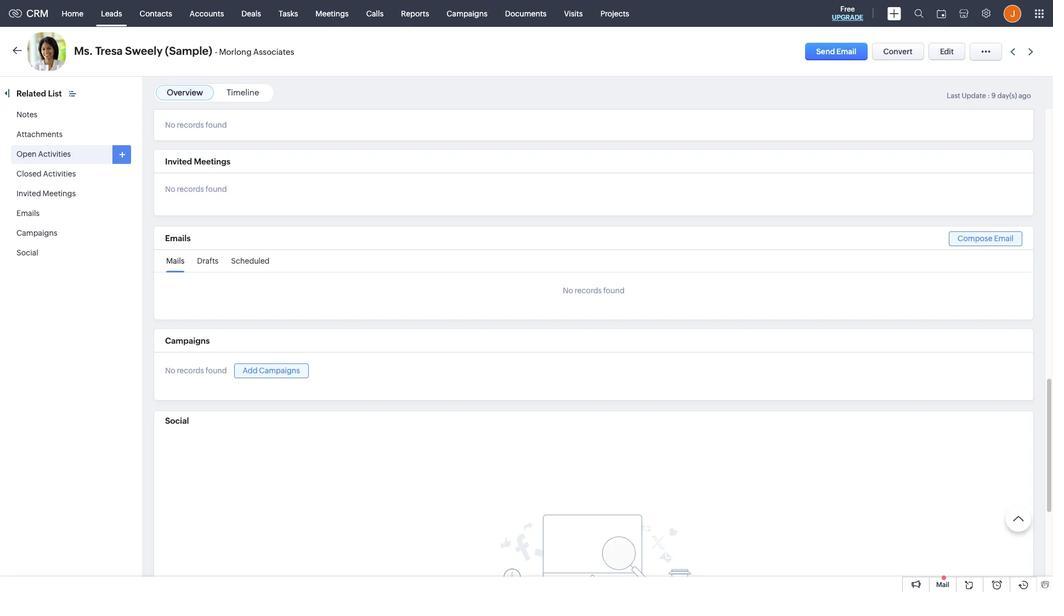 Task type: locate. For each thing, give the bounding box(es) containing it.
compose email
[[958, 234, 1014, 243]]

campaigns
[[447, 9, 488, 18], [16, 229, 57, 238], [165, 336, 210, 346], [259, 366, 300, 375]]

1 vertical spatial invited meetings
[[16, 189, 76, 198]]

free upgrade
[[832, 5, 864, 21]]

0 vertical spatial campaigns link
[[438, 0, 496, 27]]

next record image
[[1029, 48, 1036, 55]]

attachments
[[16, 130, 63, 139]]

related
[[16, 89, 46, 98]]

found
[[206, 121, 227, 129], [206, 185, 227, 194], [603, 286, 625, 295], [206, 367, 227, 375]]

activities for closed activities
[[43, 170, 76, 178]]

sweely
[[125, 44, 163, 57]]

activities up closed activities link
[[38, 150, 71, 159]]

calls
[[366, 9, 384, 18]]

ago
[[1019, 92, 1031, 100]]

accounts link
[[181, 0, 233, 27]]

email for compose email
[[994, 234, 1014, 243]]

email right compose
[[994, 234, 1014, 243]]

records
[[177, 121, 204, 129], [177, 185, 204, 194], [575, 286, 602, 295], [177, 367, 204, 375]]

send email button
[[805, 43, 868, 60]]

add campaigns link
[[234, 364, 309, 378]]

mail
[[937, 582, 950, 589]]

0 horizontal spatial social
[[16, 249, 38, 257]]

emails link
[[16, 209, 40, 218]]

no
[[165, 121, 175, 129], [165, 185, 175, 194], [563, 286, 573, 295], [165, 367, 175, 375]]

closed
[[16, 170, 42, 178]]

email
[[837, 47, 857, 56], [994, 234, 1014, 243]]

day(s)
[[998, 92, 1017, 100]]

1 vertical spatial email
[[994, 234, 1014, 243]]

campaigns link down emails link
[[16, 229, 57, 238]]

1 horizontal spatial invited
[[165, 157, 192, 166]]

projects
[[601, 9, 629, 18]]

create menu element
[[881, 0, 908, 27]]

associates
[[253, 47, 294, 57]]

related list
[[16, 89, 64, 98]]

0 vertical spatial invited meetings
[[165, 157, 231, 166]]

notes link
[[16, 110, 37, 119]]

projects link
[[592, 0, 638, 27]]

crm link
[[9, 8, 49, 19]]

email inside button
[[837, 47, 857, 56]]

invited meetings
[[165, 157, 231, 166], [16, 189, 76, 198]]

0 horizontal spatial invited meetings
[[16, 189, 76, 198]]

email for send email
[[837, 47, 857, 56]]

profile element
[[997, 0, 1028, 27]]

1 vertical spatial activities
[[43, 170, 76, 178]]

open activities link
[[16, 150, 71, 159]]

last update : 9 day(s) ago
[[947, 92, 1031, 100]]

documents link
[[496, 0, 555, 27]]

edit
[[940, 47, 954, 56]]

1 vertical spatial campaigns link
[[16, 229, 57, 238]]

campaigns link right reports
[[438, 0, 496, 27]]

timeline
[[227, 88, 259, 97]]

1 horizontal spatial meetings
[[194, 157, 231, 166]]

1 vertical spatial invited
[[16, 189, 41, 198]]

reports
[[401, 9, 429, 18]]

leads
[[101, 9, 122, 18]]

activities for open activities
[[38, 150, 71, 159]]

crm
[[26, 8, 49, 19]]

campaigns link
[[438, 0, 496, 27], [16, 229, 57, 238]]

closed activities
[[16, 170, 76, 178]]

meetings
[[316, 9, 349, 18], [194, 157, 231, 166], [43, 189, 76, 198]]

free
[[841, 5, 855, 13]]

home
[[62, 9, 83, 18]]

ms. tresa sweely (sample) - morlong associates
[[74, 44, 294, 57]]

0 vertical spatial social
[[16, 249, 38, 257]]

no records found
[[165, 121, 227, 129], [165, 185, 227, 194], [563, 286, 625, 295], [165, 367, 227, 375]]

deals
[[242, 9, 261, 18]]

calls link
[[358, 0, 392, 27]]

1 horizontal spatial emails
[[165, 234, 191, 243]]

tasks
[[279, 9, 298, 18]]

invited meetings link
[[16, 189, 76, 198]]

previous record image
[[1011, 48, 1016, 55]]

2 vertical spatial meetings
[[43, 189, 76, 198]]

reports link
[[392, 0, 438, 27]]

overview
[[167, 88, 203, 97]]

1 vertical spatial social
[[165, 416, 189, 426]]

last
[[947, 92, 961, 100]]

meetings link
[[307, 0, 358, 27]]

calendar image
[[937, 9, 946, 18]]

0 vertical spatial email
[[837, 47, 857, 56]]

0 vertical spatial activities
[[38, 150, 71, 159]]

emails
[[16, 209, 40, 218], [165, 234, 191, 243]]

deals link
[[233, 0, 270, 27]]

email right send
[[837, 47, 857, 56]]

scheduled
[[231, 257, 270, 266]]

emails down invited meetings link
[[16, 209, 40, 218]]

search element
[[908, 0, 930, 27]]

2 horizontal spatial meetings
[[316, 9, 349, 18]]

0 horizontal spatial email
[[837, 47, 857, 56]]

invited
[[165, 157, 192, 166], [16, 189, 41, 198]]

1 horizontal spatial social
[[165, 416, 189, 426]]

leads link
[[92, 0, 131, 27]]

social
[[16, 249, 38, 257], [165, 416, 189, 426]]

contacts link
[[131, 0, 181, 27]]

activities up invited meetings link
[[43, 170, 76, 178]]

morlong
[[219, 47, 252, 57]]

activities
[[38, 150, 71, 159], [43, 170, 76, 178]]

1 horizontal spatial email
[[994, 234, 1014, 243]]

0 horizontal spatial emails
[[16, 209, 40, 218]]

emails up mails
[[165, 234, 191, 243]]

accounts
[[190, 9, 224, 18]]

overview link
[[167, 88, 203, 97]]



Task type: describe. For each thing, give the bounding box(es) containing it.
timeline link
[[227, 88, 259, 97]]

upgrade
[[832, 14, 864, 21]]

add
[[243, 366, 258, 375]]

visits link
[[555, 0, 592, 27]]

social link
[[16, 249, 38, 257]]

send
[[816, 47, 835, 56]]

0 horizontal spatial meetings
[[43, 189, 76, 198]]

tasks link
[[270, 0, 307, 27]]

1 horizontal spatial invited meetings
[[165, 157, 231, 166]]

0 horizontal spatial campaigns link
[[16, 229, 57, 238]]

visits
[[564, 9, 583, 18]]

notes
[[16, 110, 37, 119]]

0 vertical spatial meetings
[[316, 9, 349, 18]]

profile image
[[1004, 5, 1022, 22]]

send email
[[816, 47, 857, 56]]

edit button
[[929, 43, 966, 60]]

1 vertical spatial emails
[[165, 234, 191, 243]]

1 vertical spatial meetings
[[194, 157, 231, 166]]

contacts
[[140, 9, 172, 18]]

search image
[[915, 9, 924, 18]]

tresa
[[95, 44, 123, 57]]

drafts
[[197, 257, 219, 266]]

open
[[16, 150, 37, 159]]

add campaigns
[[243, 366, 300, 375]]

0 horizontal spatial invited
[[16, 189, 41, 198]]

convert button
[[872, 43, 924, 60]]

closed activities link
[[16, 170, 76, 178]]

update
[[962, 92, 986, 100]]

list
[[48, 89, 62, 98]]

ms.
[[74, 44, 93, 57]]

open activities
[[16, 150, 71, 159]]

:
[[988, 92, 990, 100]]

0 vertical spatial invited
[[165, 157, 192, 166]]

0 vertical spatial emails
[[16, 209, 40, 218]]

compose
[[958, 234, 993, 243]]

mails
[[166, 257, 185, 266]]

convert
[[884, 47, 913, 56]]

home link
[[53, 0, 92, 27]]

create menu image
[[888, 7, 901, 20]]

(sample)
[[165, 44, 212, 57]]

attachments link
[[16, 130, 63, 139]]

1 horizontal spatial campaigns link
[[438, 0, 496, 27]]

9
[[992, 92, 996, 100]]

documents
[[505, 9, 547, 18]]

-
[[215, 47, 217, 57]]



Task type: vqa. For each thing, say whether or not it's contained in the screenshot.
SEARCH text field
no



